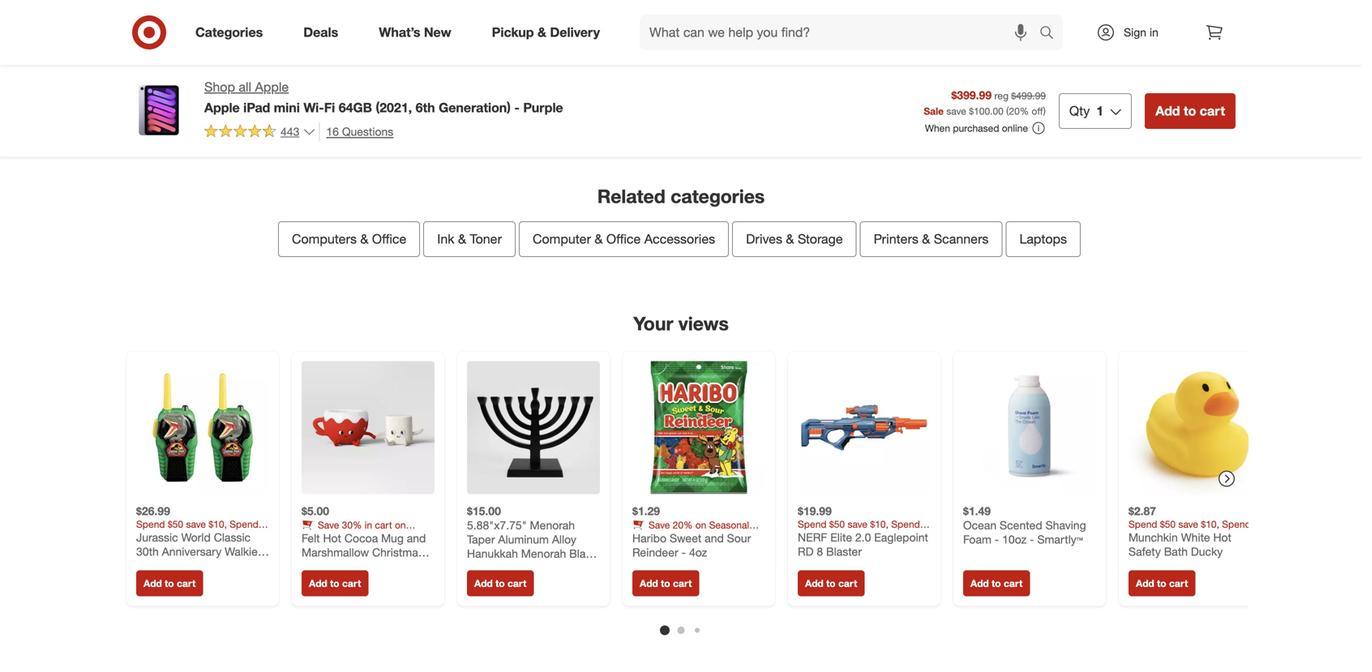 Task type: describe. For each thing, give the bounding box(es) containing it.
cart for munchkin white hot safety bath ducky
[[1170, 578, 1189, 590]]

eaglepoint
[[875, 531, 929, 545]]

save for $5.00
[[318, 519, 339, 532]]

decor
[[364, 532, 390, 544]]

shop all apple apple ipad mini wi-fi 64gb (2021, 6th generation) - purple
[[204, 79, 563, 115]]

storage
[[798, 231, 843, 247]]

hanukkah
[[467, 547, 518, 561]]

0 horizontal spatial apple
[[204, 100, 240, 115]]

haribo sweet and sour reindeer - 4oz image
[[633, 362, 766, 495]]

$15.00 5.88"x7.75" menorah taper aluminum alloy hanukkah menorah black - spritz™
[[467, 504, 598, 575]]

reindeer
[[633, 546, 679, 560]]

$15.00
[[467, 504, 501, 519]]

& for pickup
[[538, 24, 547, 40]]

categories
[[196, 24, 263, 40]]

1
[[1097, 103, 1104, 119]]

10oz
[[1003, 533, 1027, 547]]

candy
[[633, 532, 659, 544]]

shaving
[[1046, 519, 1087, 533]]

4oz
[[689, 546, 708, 560]]

shop
[[204, 79, 235, 95]]

add right 1
[[1156, 103, 1181, 119]]

ink
[[437, 231, 455, 247]]

toner
[[470, 231, 502, 247]]

What can we help you find? suggestions appear below search field
[[640, 15, 1044, 50]]

add to cart for ocean scented shaving foam - 10oz - smartly™
[[971, 578, 1023, 590]]

questions
[[342, 124, 394, 139]]

holiday
[[331, 532, 362, 544]]

online
[[1003, 122, 1029, 134]]

- inside haribo sweet and sour reindeer - 4oz
[[682, 546, 686, 560]]

64gb
[[339, 100, 372, 115]]

$
[[970, 105, 974, 117]]

add to cart button for jurassic world classic 30th anniversary walkie talkies
[[136, 571, 203, 597]]

foam
[[964, 533, 992, 547]]

scented
[[1000, 519, 1043, 533]]

what's new link
[[365, 15, 472, 50]]

printers
[[874, 231, 919, 247]]

printers & scanners link
[[860, 221, 1003, 257]]

443
[[281, 124, 300, 139]]

1 vertical spatial menorah
[[521, 547, 566, 561]]

add for nerf elite 2.0 eaglepoint rd 8 blaster
[[806, 578, 824, 590]]

computer & office accessories
[[533, 231, 716, 247]]

computers & office link
[[278, 221, 420, 257]]

ocean scented shaving foam - 10oz - smartly™ image
[[964, 362, 1097, 495]]

to for 5.88"x7.75" menorah taper aluminum alloy hanukkah menorah black - spritz™
[[496, 578, 505, 590]]

laptops link
[[1006, 221, 1081, 257]]

new
[[424, 24, 452, 40]]

wi-
[[304, 100, 324, 115]]

- inside the '$15.00 5.88"x7.75" menorah taper aluminum alloy hanukkah menorah black - spritz™'
[[467, 561, 472, 575]]

categories
[[671, 185, 765, 208]]

purchased
[[953, 122, 1000, 134]]

2.0
[[856, 531, 872, 545]]

save 20% on seasonal candy & snacks
[[633, 519, 750, 544]]

spritz™
[[475, 561, 511, 575]]

alloy
[[552, 533, 577, 547]]

add to cart button for ocean scented shaving foam - 10oz - smartly™
[[964, 571, 1031, 597]]

add to cart button for 5.88"x7.75" menorah taper aluminum alloy hanukkah menorah black - spritz™
[[467, 571, 534, 597]]

computers
[[292, 231, 357, 247]]

jurassic
[[136, 531, 178, 545]]

add down select
[[309, 578, 328, 590]]

to for nerf elite 2.0 eaglepoint rd 8 blaster
[[827, 578, 836, 590]]

safety
[[1129, 545, 1162, 559]]

save 30% in cart on select holiday decor
[[302, 519, 406, 544]]

$399.99 reg $499.99 sale save $ 100.00 ( 20 % off )
[[924, 88, 1046, 117]]

search button
[[1033, 15, 1072, 54]]

$5.00
[[302, 504, 329, 519]]

8
[[817, 545, 824, 559]]

ipad
[[243, 100, 270, 115]]

jurassic world classic 30th anniversary walkie talkies
[[136, 531, 258, 573]]

related categories
[[598, 185, 765, 208]]

& for printers
[[923, 231, 931, 247]]

printers & scanners
[[874, 231, 989, 247]]

deals
[[304, 24, 338, 40]]

computers & office
[[292, 231, 407, 247]]

)
[[1044, 105, 1046, 117]]

scanners
[[934, 231, 989, 247]]

sign in
[[1124, 25, 1159, 39]]

$19.99
[[798, 504, 832, 519]]

bath
[[1165, 545, 1188, 559]]

views
[[679, 312, 729, 335]]

sign in link
[[1083, 15, 1184, 50]]

on inside save 30% in cart on select holiday decor
[[395, 519, 406, 532]]

save for $1.29
[[649, 519, 670, 532]]

office for computers
[[372, 231, 407, 247]]

0 vertical spatial in
[[1150, 25, 1159, 39]]

your views
[[634, 312, 729, 335]]

elite
[[831, 531, 853, 545]]

taper
[[467, 533, 495, 547]]

$1.29
[[633, 504, 660, 519]]

computer
[[533, 231, 591, 247]]

to for ocean scented shaving foam - 10oz - smartly™
[[992, 578, 1002, 590]]

to for munchkin white hot safety bath ducky
[[1158, 578, 1167, 590]]

30%
[[342, 519, 362, 532]]

0 vertical spatial apple
[[255, 79, 289, 95]]

add to cart button for haribo sweet and sour reindeer - 4oz
[[633, 571, 700, 597]]

jurassic world classic 30th anniversary walkie talkies image
[[136, 362, 269, 495]]

classic
[[214, 531, 251, 545]]

haribo
[[633, 532, 667, 546]]

world
[[181, 531, 211, 545]]

and
[[705, 532, 724, 546]]

5.88"x7.75"
[[467, 519, 527, 533]]

add to cart button for munchkin white hot safety bath ducky
[[1129, 571, 1196, 597]]

16
[[326, 124, 339, 139]]



Task type: vqa. For each thing, say whether or not it's contained in the screenshot.
Build to the top
no



Task type: locate. For each thing, give the bounding box(es) containing it.
- left purple
[[515, 100, 520, 115]]

%
[[1020, 105, 1030, 117]]

add to cart
[[1156, 103, 1226, 119], [144, 578, 196, 590], [309, 578, 361, 590], [475, 578, 527, 590], [640, 578, 692, 590], [806, 578, 858, 590], [971, 578, 1023, 590], [1137, 578, 1189, 590]]

felt hot cocoa mug and marshmallow christmas figurine set - wondershop™ red/white image
[[302, 362, 435, 495]]

on right decor on the bottom left of page
[[395, 519, 406, 532]]

save inside save 30% in cart on select holiday decor
[[318, 519, 339, 532]]

$26.99
[[136, 504, 170, 519]]

walkie
[[225, 545, 258, 559]]

& right computer
[[595, 231, 603, 247]]

2 save from the left
[[649, 519, 670, 532]]

drives
[[746, 231, 783, 247]]

add to cart for munchkin white hot safety bath ducky
[[1137, 578, 1189, 590]]

sign
[[1124, 25, 1147, 39]]

16 questions
[[326, 124, 394, 139]]

1 horizontal spatial office
[[607, 231, 641, 247]]

munchkin white hot safety bath ducky image
[[1129, 362, 1262, 495]]

nerf
[[798, 531, 828, 545]]

munchkin
[[1129, 531, 1179, 545]]

& for computers
[[361, 231, 369, 247]]

nerf elite 2.0 eaglepoint rd 8 blaster
[[798, 531, 929, 559]]

cart inside save 30% in cart on select holiday decor
[[375, 519, 392, 532]]

white
[[1182, 531, 1211, 545]]

sale
[[924, 105, 944, 117]]

all
[[239, 79, 252, 95]]

apple up mini
[[255, 79, 289, 95]]

what's new
[[379, 24, 452, 40]]

add for 5.88"x7.75" menorah taper aluminum alloy hanukkah menorah black - spritz™
[[475, 578, 493, 590]]

30th
[[136, 545, 159, 559]]

& for drives
[[786, 231, 795, 247]]

& right drives
[[786, 231, 795, 247]]

menorah
[[530, 519, 575, 533], [521, 547, 566, 561]]

pickup
[[492, 24, 534, 40]]

& inside computer & office accessories link
[[595, 231, 603, 247]]

in inside save 30% in cart on select holiday decor
[[365, 519, 372, 532]]

black
[[570, 547, 598, 561]]

delivery
[[550, 24, 600, 40]]

qty 1
[[1070, 103, 1104, 119]]

add for munchkin white hot safety bath ducky
[[1137, 578, 1155, 590]]

what's
[[379, 24, 421, 40]]

add down 8
[[806, 578, 824, 590]]

- left spritz™
[[467, 561, 472, 575]]

on inside "save 20% on seasonal candy & snacks"
[[696, 519, 707, 532]]

in
[[1150, 25, 1159, 39], [365, 519, 372, 532]]

save down $5.00
[[318, 519, 339, 532]]

office down "related"
[[607, 231, 641, 247]]

0 horizontal spatial office
[[372, 231, 407, 247]]

& inside computers & office link
[[361, 231, 369, 247]]

categories link
[[182, 15, 283, 50]]

office inside computers & office link
[[372, 231, 407, 247]]

office left ink
[[372, 231, 407, 247]]

image of apple ipad mini wi-fi 64gb (2021, 6th generation) - purple image
[[127, 78, 191, 143]]

add to cart for haribo sweet and sour reindeer - 4oz
[[640, 578, 692, 590]]

& for ink
[[458, 231, 466, 247]]

add down spritz™
[[475, 578, 493, 590]]

1 horizontal spatial in
[[1150, 25, 1159, 39]]

(2021,
[[376, 100, 412, 115]]

1 horizontal spatial apple
[[255, 79, 289, 95]]

to for jurassic world classic 30th anniversary walkie talkies
[[165, 578, 174, 590]]

menorah up black
[[530, 519, 575, 533]]

in right sign
[[1150, 25, 1159, 39]]

1 vertical spatial in
[[365, 519, 372, 532]]

1 save from the left
[[318, 519, 339, 532]]

save inside "save 20% on seasonal candy & snacks"
[[649, 519, 670, 532]]

munchkin white hot safety bath ducky
[[1129, 531, 1232, 559]]

laptops
[[1020, 231, 1068, 247]]

& for computer
[[595, 231, 603, 247]]

cart for ocean scented shaving foam - 10oz - smartly™
[[1004, 578, 1023, 590]]

add to cart for nerf elite 2.0 eaglepoint rd 8 blaster
[[806, 578, 858, 590]]

& inside printers & scanners link
[[923, 231, 931, 247]]

add
[[1156, 103, 1181, 119], [144, 578, 162, 590], [309, 578, 328, 590], [475, 578, 493, 590], [640, 578, 659, 590], [806, 578, 824, 590], [971, 578, 990, 590], [1137, 578, 1155, 590]]

accessories
[[645, 231, 716, 247]]

office inside computer & office accessories link
[[607, 231, 641, 247]]

your
[[634, 312, 674, 335]]

0 horizontal spatial save
[[318, 519, 339, 532]]

talkies
[[136, 559, 170, 573]]

0 vertical spatial menorah
[[530, 519, 575, 533]]

add down talkies
[[144, 578, 162, 590]]

$2.87
[[1129, 504, 1157, 519]]

on right 20%
[[696, 519, 707, 532]]

search
[[1033, 26, 1072, 42]]

blaster
[[827, 545, 862, 559]]

& inside "save 20% on seasonal candy & snacks"
[[662, 532, 668, 544]]

2 office from the left
[[607, 231, 641, 247]]

- right 10oz
[[1030, 533, 1035, 547]]

office
[[372, 231, 407, 247], [607, 231, 641, 247]]

in right the 30% on the left bottom
[[365, 519, 372, 532]]

sweet
[[670, 532, 702, 546]]

- left 10oz
[[995, 533, 1000, 547]]

to for haribo sweet and sour reindeer - 4oz
[[661, 578, 671, 590]]

when
[[926, 122, 951, 134]]

cart for jurassic world classic 30th anniversary walkie talkies
[[177, 578, 196, 590]]

sour
[[727, 532, 751, 546]]

1 on from the left
[[395, 519, 406, 532]]

& right the computers
[[361, 231, 369, 247]]

& inside the drives & storage 'link'
[[786, 231, 795, 247]]

pickup & delivery
[[492, 24, 600, 40]]

& inside ink & toner link
[[458, 231, 466, 247]]

nerf elite 2.0 eaglepoint rd 8 blaster image
[[798, 362, 931, 495]]

& up reindeer
[[662, 532, 668, 544]]

deals link
[[290, 15, 359, 50]]

related
[[598, 185, 666, 208]]

add for jurassic world classic 30th anniversary walkie talkies
[[144, 578, 162, 590]]

ocean
[[964, 519, 997, 533]]

qty
[[1070, 103, 1091, 119]]

& right ink
[[458, 231, 466, 247]]

apple down shop
[[204, 100, 240, 115]]

add for ocean scented shaving foam - 10oz - smartly™
[[971, 578, 990, 590]]

1 vertical spatial apple
[[204, 100, 240, 115]]

$1.49 ocean scented shaving foam - 10oz - smartly™
[[964, 504, 1087, 547]]

2 on from the left
[[696, 519, 707, 532]]

- left 4oz
[[682, 546, 686, 560]]

1 office from the left
[[372, 231, 407, 247]]

anniversary
[[162, 545, 222, 559]]

add to cart for 5.88"x7.75" menorah taper aluminum alloy hanukkah menorah black - spritz™
[[475, 578, 527, 590]]

menorah left black
[[521, 547, 566, 561]]

- inside shop all apple apple ipad mini wi-fi 64gb (2021, 6th generation) - purple
[[515, 100, 520, 115]]

0 horizontal spatial in
[[365, 519, 372, 532]]

office for computer
[[607, 231, 641, 247]]

add down 'foam'
[[971, 578, 990, 590]]

& right "printers"
[[923, 231, 931, 247]]

add down safety
[[1137, 578, 1155, 590]]

1 horizontal spatial on
[[696, 519, 707, 532]]

& inside the pickup & delivery link
[[538, 24, 547, 40]]

add down reindeer
[[640, 578, 659, 590]]

add to cart for jurassic world classic 30th anniversary walkie talkies
[[144, 578, 196, 590]]

smartly™
[[1038, 533, 1084, 547]]

drives & storage link
[[733, 221, 857, 257]]

0 horizontal spatial on
[[395, 519, 406, 532]]

ink & toner link
[[424, 221, 516, 257]]

443 link
[[204, 122, 316, 142]]

ink & toner
[[437, 231, 502, 247]]

save down $1.29
[[649, 519, 670, 532]]

5.88"x7.75" menorah taper aluminum alloy hanukkah menorah black - spritz™ image
[[467, 362, 600, 495]]

on
[[395, 519, 406, 532], [696, 519, 707, 532]]

apple
[[255, 79, 289, 95], [204, 100, 240, 115]]

fi
[[324, 100, 335, 115]]

&
[[538, 24, 547, 40], [361, 231, 369, 247], [458, 231, 466, 247], [595, 231, 603, 247], [786, 231, 795, 247], [923, 231, 931, 247], [662, 532, 668, 544]]

save
[[947, 105, 967, 117]]

hot
[[1214, 531, 1232, 545]]

$1.49
[[964, 504, 991, 519]]

(
[[1007, 105, 1010, 117]]

-
[[515, 100, 520, 115], [995, 533, 1000, 547], [1030, 533, 1035, 547], [682, 546, 686, 560], [467, 561, 472, 575]]

add for haribo sweet and sour reindeer - 4oz
[[640, 578, 659, 590]]

& right pickup
[[538, 24, 547, 40]]

computer & office accessories link
[[519, 221, 729, 257]]

seasonal
[[710, 519, 750, 532]]

aluminum
[[498, 533, 549, 547]]

reg
[[995, 90, 1009, 102]]

snacks
[[671, 532, 701, 544]]

cart for 5.88"x7.75" menorah taper aluminum alloy hanukkah menorah black - spritz™
[[508, 578, 527, 590]]

1 horizontal spatial save
[[649, 519, 670, 532]]

when purchased online
[[926, 122, 1029, 134]]

$399.99
[[952, 88, 992, 102]]

cart for nerf elite 2.0 eaglepoint rd 8 blaster
[[839, 578, 858, 590]]

select
[[302, 532, 328, 544]]

add to cart button for nerf elite 2.0 eaglepoint rd 8 blaster
[[798, 571, 865, 597]]

haribo sweet and sour reindeer - 4oz
[[633, 532, 751, 560]]

cart for haribo sweet and sour reindeer - 4oz
[[673, 578, 692, 590]]



